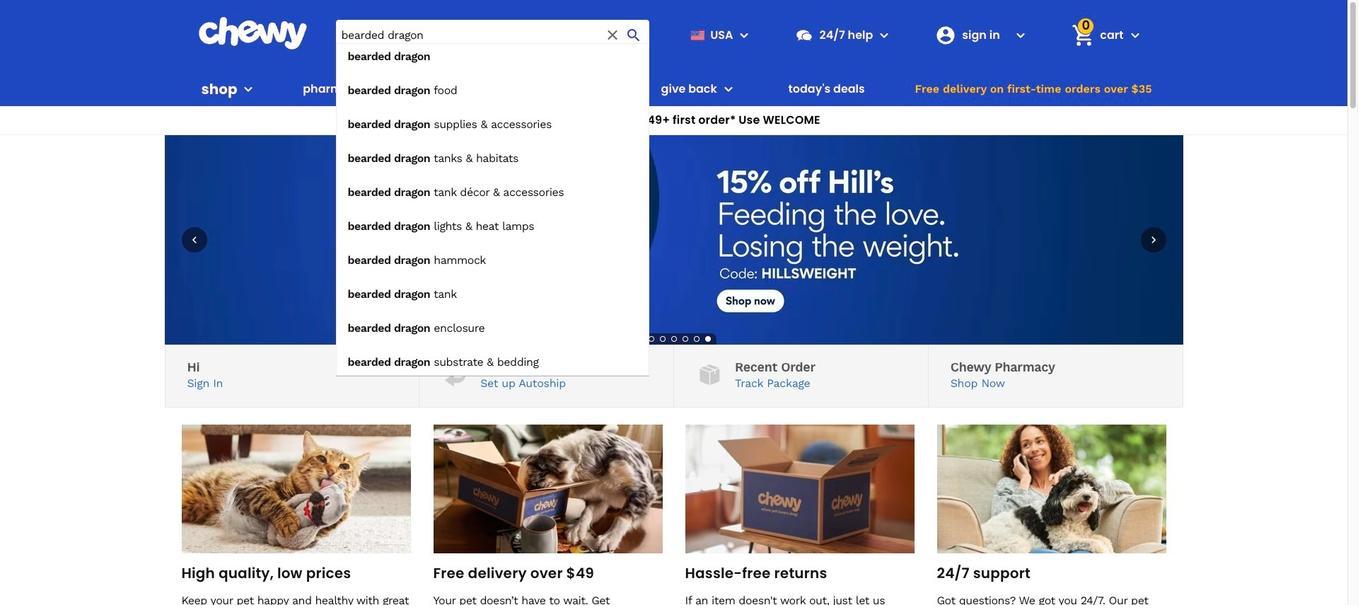 Task type: vqa. For each thing, say whether or not it's contained in the screenshot.
the WELCOME
no



Task type: describe. For each thing, give the bounding box(es) containing it.
list box inside site banner
[[336, 43, 650, 376]]

Search text field
[[336, 20, 650, 50]]

cart menu image
[[1127, 27, 1144, 44]]

give back menu image
[[720, 81, 737, 98]]

chewy home image
[[198, 17, 308, 50]]

menu image
[[240, 81, 257, 98]]

Product search field
[[336, 20, 650, 376]]

delete search image
[[605, 27, 622, 44]]

1 / image from the left
[[442, 361, 469, 389]]

menu image
[[736, 27, 753, 44]]

2 / image from the left
[[696, 361, 724, 389]]

items image
[[1071, 23, 1096, 47]]



Task type: locate. For each thing, give the bounding box(es) containing it.
choose slide to display. group
[[646, 333, 714, 345]]

15% off hills. feeding the love. losing the weight. use code: hillsweight. shop now. image
[[165, 135, 1184, 345]]

site banner
[[0, 0, 1348, 376]]

0 horizontal spatial / image
[[442, 361, 469, 389]]

help menu image
[[876, 27, 893, 44]]

list box
[[336, 43, 650, 376]]

1 horizontal spatial / image
[[696, 361, 724, 389]]

submit search image
[[626, 27, 643, 44]]

chewy support image
[[796, 26, 814, 44]]

stop automatic slide show image
[[635, 333, 646, 345]]

/ image
[[442, 361, 469, 389], [696, 361, 724, 389]]

account menu image
[[1013, 27, 1030, 44]]



